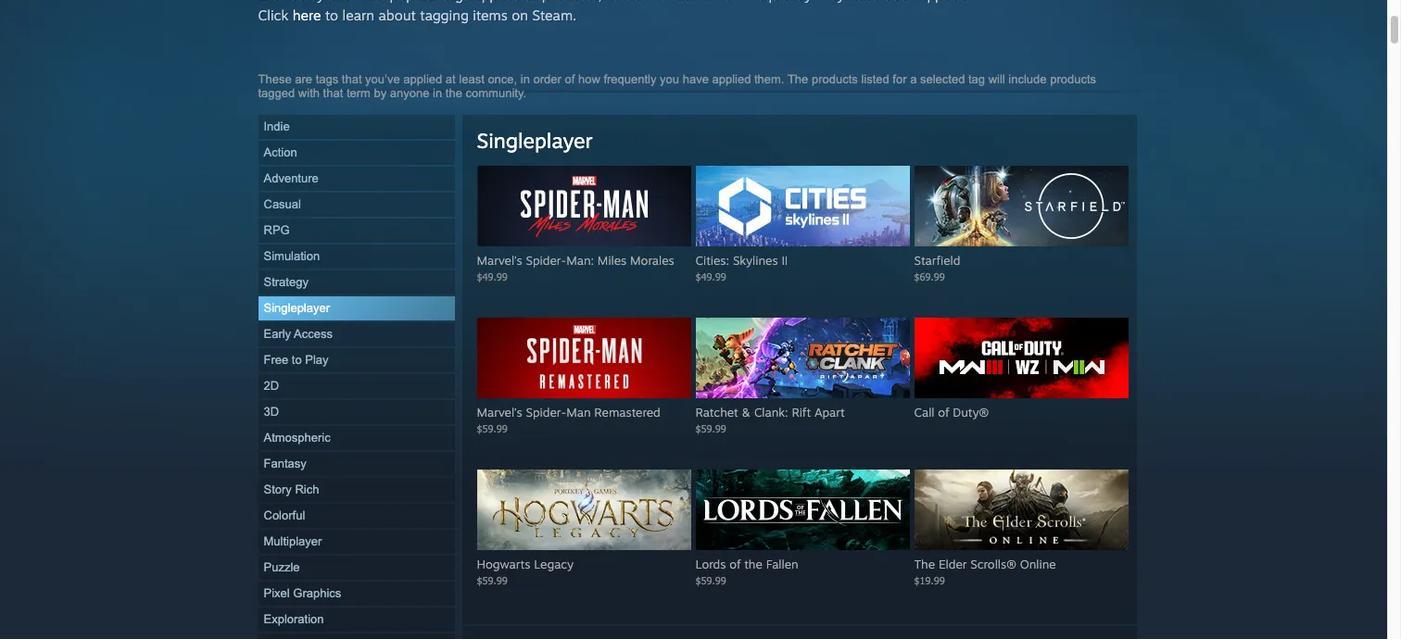 Task type: describe. For each thing, give the bounding box(es) containing it.
spider- for man
[[526, 405, 566, 420]]

here link
[[293, 6, 321, 24]]

you
[[660, 72, 679, 86]]

marvel's for marvel's spider-man: miles morales
[[477, 253, 522, 268]]

the inside lords of the fallen $59.99
[[744, 557, 763, 572]]

1 products from the left
[[812, 72, 858, 86]]

indie
[[264, 120, 290, 133]]

0 horizontal spatial in
[[433, 86, 442, 100]]

multiplayer
[[264, 535, 322, 549]]

simulation
[[264, 249, 320, 263]]

0 horizontal spatial singleplayer
[[264, 301, 330, 315]]

the inside the these are tags that you've applied at least once, in order of how frequently you have applied them. the products listed for a selected tag will include products tagged with that term by anyone in the community.
[[446, 86, 462, 100]]

items
[[473, 6, 508, 24]]

have
[[683, 72, 709, 86]]

2 applied from the left
[[712, 72, 751, 86]]

remastered
[[594, 405, 661, 420]]

anyone
[[390, 86, 430, 100]]

online
[[1020, 557, 1056, 572]]

morales
[[630, 253, 674, 268]]

you've
[[365, 72, 400, 86]]

steam.
[[532, 6, 577, 24]]

selected
[[920, 72, 965, 86]]

story rich
[[264, 483, 319, 497]]

ratchet
[[695, 405, 738, 420]]

adventure
[[264, 171, 319, 185]]

1 horizontal spatial to
[[325, 6, 338, 24]]

2 products from the left
[[1050, 72, 1096, 86]]

story
[[264, 483, 292, 497]]

marvel's for marvel's spider-man remastered
[[477, 405, 522, 420]]

of inside the these are tags that you've applied at least once, in order of how frequently you have applied them. the products listed for a selected tag will include products tagged with that term by anyone in the community.
[[565, 72, 575, 86]]

scrolls®
[[970, 557, 1016, 572]]

clank:
[[754, 405, 788, 420]]

cities:
[[695, 253, 729, 268]]

$19.99
[[914, 575, 945, 587]]

legacy
[[534, 557, 574, 572]]

marvel's spider-man remastered $59.99
[[477, 405, 661, 435]]

them.
[[754, 72, 784, 86]]

duty®
[[953, 405, 989, 420]]

man:
[[566, 253, 594, 268]]

a
[[910, 72, 917, 86]]

on
[[512, 6, 528, 24]]

$69.99
[[914, 271, 945, 283]]

casual
[[264, 197, 301, 211]]

include
[[1009, 72, 1047, 86]]

spider- for man:
[[526, 253, 566, 268]]

action
[[264, 145, 297, 159]]

are
[[295, 72, 312, 86]]

colorful
[[264, 509, 305, 523]]

hogwarts legacy $59.99
[[477, 557, 574, 587]]

cities: skylines ii $49.99
[[695, 253, 788, 283]]

frequently
[[604, 72, 657, 86]]

puzzle
[[264, 561, 300, 575]]

by
[[374, 86, 387, 100]]

about
[[379, 6, 416, 24]]

tag
[[968, 72, 985, 86]]

tagged
[[258, 86, 295, 100]]

here
[[293, 6, 321, 24]]

rift
[[792, 405, 811, 420]]

pixel graphics
[[264, 587, 341, 601]]

once,
[[488, 72, 517, 86]]

$49.99 inside the cities: skylines ii $49.99
[[695, 271, 726, 283]]

marvel's spider-man: miles morales $49.99
[[477, 253, 674, 283]]

early access
[[264, 327, 333, 341]]

with
[[298, 86, 320, 100]]

at
[[446, 72, 456, 86]]

community.
[[466, 86, 526, 100]]

man
[[566, 405, 591, 420]]

rich
[[295, 483, 319, 497]]

$59.99 inside lords of the fallen $59.99
[[695, 575, 726, 587]]



Task type: locate. For each thing, give the bounding box(es) containing it.
early
[[264, 327, 291, 341]]

0 horizontal spatial the
[[788, 72, 808, 86]]

free to play
[[264, 353, 329, 367]]

applied
[[403, 72, 442, 86], [712, 72, 751, 86]]

term
[[346, 86, 371, 100]]

singleplayer down community.
[[477, 128, 593, 153]]

1 vertical spatial to
[[292, 353, 302, 367]]

apart
[[814, 405, 845, 420]]

products right include on the top right of the page
[[1050, 72, 1096, 86]]

ii
[[782, 253, 788, 268]]

that right with
[[323, 86, 343, 100]]

the inside the elder scrolls® online $19.99
[[914, 557, 935, 572]]

miles
[[598, 253, 627, 268]]

1 marvel's from the top
[[477, 253, 522, 268]]

applied right the have
[[712, 72, 751, 86]]

1 horizontal spatial $49.99
[[695, 271, 726, 283]]

graphics
[[293, 587, 341, 601]]

click
[[258, 6, 289, 24]]

0 vertical spatial spider-
[[526, 253, 566, 268]]

singleplayer link
[[477, 128, 593, 153]]

0 horizontal spatial $49.99
[[477, 271, 508, 283]]

0 vertical spatial to
[[325, 6, 338, 24]]

will
[[988, 72, 1005, 86]]

starfield $69.99
[[914, 253, 961, 283]]

marvel's inside marvel's spider-man: miles morales $49.99
[[477, 253, 522, 268]]

listed
[[861, 72, 889, 86]]

for
[[893, 72, 907, 86]]

1 applied from the left
[[403, 72, 442, 86]]

2d
[[264, 379, 279, 393]]

click here to learn about tagging items on steam.
[[258, 6, 577, 24]]

1 vertical spatial singleplayer
[[264, 301, 330, 315]]

strategy
[[264, 275, 309, 289]]

1 horizontal spatial the
[[744, 557, 763, 572]]

elder
[[939, 557, 967, 572]]

atmospheric
[[264, 431, 331, 445]]

1 horizontal spatial applied
[[712, 72, 751, 86]]

spider- inside marvel's spider-man: miles morales $49.99
[[526, 253, 566, 268]]

2 marvel's from the top
[[477, 405, 522, 420]]

lords of the fallen $59.99
[[695, 557, 799, 587]]

1 horizontal spatial singleplayer
[[477, 128, 593, 153]]

in left "at"
[[433, 86, 442, 100]]

fallen
[[766, 557, 799, 572]]

singleplayer
[[477, 128, 593, 153], [264, 301, 330, 315]]

1 vertical spatial the
[[744, 557, 763, 572]]

1 vertical spatial the
[[914, 557, 935, 572]]

products left the listed
[[812, 72, 858, 86]]

1 vertical spatial marvel's
[[477, 405, 522, 420]]

2 $49.99 from the left
[[695, 271, 726, 283]]

of inside lords of the fallen $59.99
[[730, 557, 741, 572]]

products
[[812, 72, 858, 86], [1050, 72, 1096, 86]]

fantasy
[[264, 457, 307, 471]]

2 horizontal spatial of
[[938, 405, 949, 420]]

order
[[533, 72, 561, 86]]

0 horizontal spatial the
[[446, 86, 462, 100]]

how
[[578, 72, 600, 86]]

1 vertical spatial spider-
[[526, 405, 566, 420]]

exploration
[[264, 613, 324, 626]]

marvel's left 'man:'
[[477, 253, 522, 268]]

of right call
[[938, 405, 949, 420]]

of
[[565, 72, 575, 86], [938, 405, 949, 420], [730, 557, 741, 572]]

call
[[914, 405, 935, 420]]

1 $49.99 from the left
[[477, 271, 508, 283]]

of for call of duty®
[[938, 405, 949, 420]]

skylines
[[733, 253, 778, 268]]

marvel's inside marvel's spider-man remastered $59.99
[[477, 405, 522, 420]]

marvel's
[[477, 253, 522, 268], [477, 405, 522, 420]]

1 vertical spatial of
[[938, 405, 949, 420]]

$49.99
[[477, 271, 508, 283], [695, 271, 726, 283]]

1 horizontal spatial the
[[914, 557, 935, 572]]

lords
[[695, 557, 726, 572]]

that right tags
[[342, 72, 362, 86]]

learn
[[342, 6, 375, 24]]

1 horizontal spatial products
[[1050, 72, 1096, 86]]

3d
[[264, 405, 279, 419]]

0 horizontal spatial applied
[[403, 72, 442, 86]]

marvel's left the man
[[477, 405, 522, 420]]

least
[[459, 72, 484, 86]]

spider- inside marvel's spider-man remastered $59.99
[[526, 405, 566, 420]]

1 spider- from the top
[[526, 253, 566, 268]]

tags
[[316, 72, 338, 86]]

2 vertical spatial of
[[730, 557, 741, 572]]

&
[[742, 405, 751, 420]]

0 vertical spatial the
[[446, 86, 462, 100]]

0 horizontal spatial to
[[292, 353, 302, 367]]

$59.99 inside hogwarts legacy $59.99
[[477, 575, 508, 587]]

the right them.
[[788, 72, 808, 86]]

0 vertical spatial of
[[565, 72, 575, 86]]

the elder scrolls® online $19.99
[[914, 557, 1056, 587]]

call of duty®
[[914, 405, 989, 420]]

$59.99 inside marvel's spider-man remastered $59.99
[[477, 423, 508, 435]]

$59.99
[[477, 423, 508, 435], [695, 423, 726, 435], [477, 575, 508, 587], [695, 575, 726, 587]]

of left how
[[565, 72, 575, 86]]

to right "here" link
[[325, 6, 338, 24]]

$49.99 inside marvel's spider-man: miles morales $49.99
[[477, 271, 508, 283]]

0 vertical spatial singleplayer
[[477, 128, 593, 153]]

1 horizontal spatial in
[[521, 72, 530, 86]]

ratchet & clank: rift apart $59.99
[[695, 405, 845, 435]]

1 horizontal spatial of
[[730, 557, 741, 572]]

the
[[446, 86, 462, 100], [744, 557, 763, 572]]

spider-
[[526, 253, 566, 268], [526, 405, 566, 420]]

in left order
[[521, 72, 530, 86]]

tagging
[[420, 6, 469, 24]]

2 spider- from the top
[[526, 405, 566, 420]]

to left "play"
[[292, 353, 302, 367]]

these
[[258, 72, 292, 86]]

0 vertical spatial the
[[788, 72, 808, 86]]

singleplayer up early access
[[264, 301, 330, 315]]

spider- left miles
[[526, 253, 566, 268]]

the left community.
[[446, 86, 462, 100]]

starfield
[[914, 253, 961, 268]]

hogwarts
[[477, 557, 530, 572]]

the up $19.99
[[914, 557, 935, 572]]

access
[[294, 327, 333, 341]]

pixel
[[264, 587, 290, 601]]

in
[[521, 72, 530, 86], [433, 86, 442, 100]]

0 vertical spatial marvel's
[[477, 253, 522, 268]]

the inside the these are tags that you've applied at least once, in order of how frequently you have applied them. the products listed for a selected tag will include products tagged with that term by anyone in the community.
[[788, 72, 808, 86]]

spider- left remastered
[[526, 405, 566, 420]]

that
[[342, 72, 362, 86], [323, 86, 343, 100]]

$59.99 inside ratchet & clank: rift apart $59.99
[[695, 423, 726, 435]]

0 horizontal spatial of
[[565, 72, 575, 86]]

0 horizontal spatial products
[[812, 72, 858, 86]]

the left fallen
[[744, 557, 763, 572]]

applied left "at"
[[403, 72, 442, 86]]

these are tags that you've applied at least once, in order of how frequently you have applied them. the products listed for a selected tag will include products tagged with that term by anyone in the community.
[[258, 72, 1096, 100]]

of for lords of the fallen $59.99
[[730, 557, 741, 572]]

free
[[264, 353, 288, 367]]

rpg
[[264, 223, 290, 237]]

play
[[305, 353, 329, 367]]

of right lords
[[730, 557, 741, 572]]



Task type: vqa. For each thing, say whether or not it's contained in the screenshot.
Return
no



